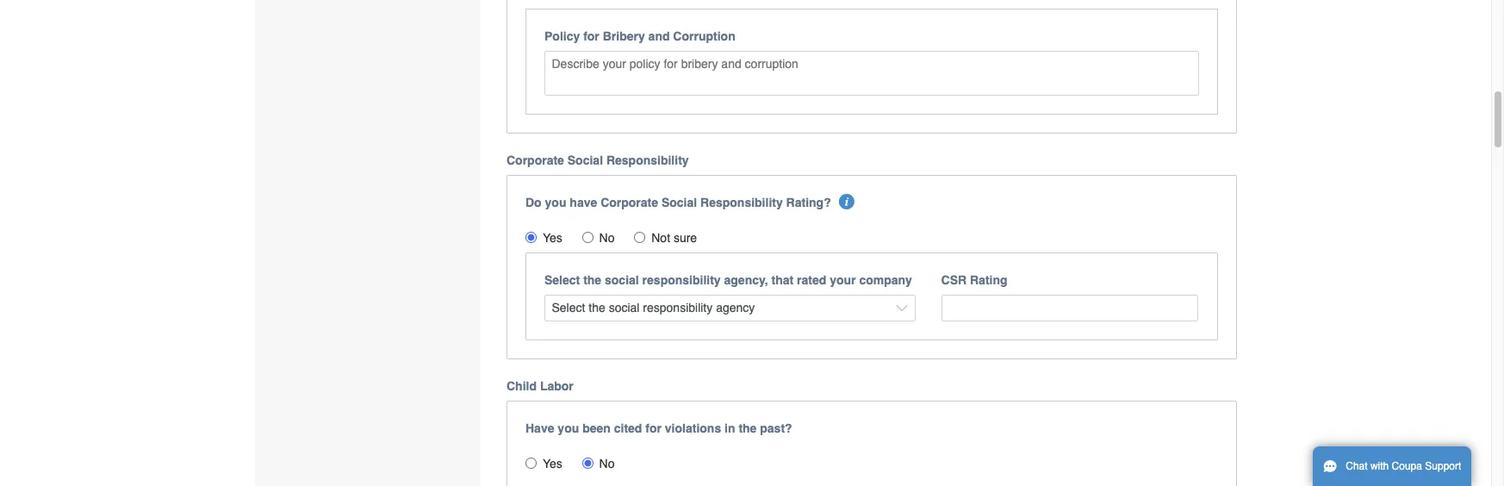 Task type: locate. For each thing, give the bounding box(es) containing it.
chat with coupa support button
[[1314, 446, 1472, 486]]

you right do
[[545, 196, 567, 210]]

0 horizontal spatial responsibility
[[607, 154, 689, 167]]

additional information image
[[840, 194, 855, 210]]

1 vertical spatial the
[[739, 421, 757, 435]]

0 horizontal spatial for
[[584, 30, 600, 43]]

corporate right the have on the left
[[601, 196, 659, 210]]

social up the have on the left
[[568, 154, 603, 167]]

csr
[[942, 273, 967, 287]]

that
[[772, 273, 794, 287]]

labor
[[540, 379, 574, 393]]

0 vertical spatial the
[[584, 273, 602, 287]]

responsibility left rating?
[[701, 196, 783, 210]]

you
[[545, 196, 567, 210], [558, 421, 579, 435]]

1 horizontal spatial social
[[662, 196, 697, 210]]

Policy for Bribery and Corruption text field
[[545, 51, 1199, 96]]

yes up select
[[543, 231, 563, 245]]

social
[[568, 154, 603, 167], [662, 196, 697, 210]]

do you have corporate social responsibility rating?
[[526, 196, 831, 210]]

policy
[[545, 30, 580, 43]]

corporate social responsibility
[[507, 154, 689, 167]]

rating
[[970, 273, 1008, 287]]

no
[[600, 231, 615, 245], [600, 457, 615, 470]]

no up social
[[600, 231, 615, 245]]

support
[[1426, 460, 1462, 472]]

responsibility
[[607, 154, 689, 167], [701, 196, 783, 210]]

corporate up do
[[507, 154, 564, 167]]

responsibility
[[643, 273, 721, 287]]

responsibility up 'do you have corporate social responsibility rating?' on the top of page
[[607, 154, 689, 167]]

0 vertical spatial corporate
[[507, 154, 564, 167]]

1 horizontal spatial for
[[646, 421, 662, 435]]

bribery
[[603, 30, 645, 43]]

the
[[584, 273, 602, 287], [739, 421, 757, 435]]

no down been
[[600, 457, 615, 470]]

yes
[[543, 231, 563, 245], [543, 457, 563, 470]]

you for have
[[558, 421, 579, 435]]

1 no from the top
[[600, 231, 615, 245]]

rating?
[[787, 196, 831, 210]]

have
[[526, 421, 555, 435]]

1 vertical spatial no
[[600, 457, 615, 470]]

sure
[[674, 231, 697, 245]]

you left been
[[558, 421, 579, 435]]

child labor
[[507, 379, 574, 393]]

csr rating
[[942, 273, 1008, 287]]

None radio
[[526, 232, 537, 243], [635, 232, 646, 243], [582, 457, 593, 469], [526, 232, 537, 243], [635, 232, 646, 243], [582, 457, 593, 469]]

for
[[584, 30, 600, 43], [646, 421, 662, 435]]

0 vertical spatial no
[[600, 231, 615, 245]]

0 vertical spatial yes
[[543, 231, 563, 245]]

past?
[[760, 421, 793, 435]]

1 vertical spatial for
[[646, 421, 662, 435]]

0 horizontal spatial social
[[568, 154, 603, 167]]

the right the in
[[739, 421, 757, 435]]

for right cited
[[646, 421, 662, 435]]

0 vertical spatial responsibility
[[607, 154, 689, 167]]

1 vertical spatial responsibility
[[701, 196, 783, 210]]

rated
[[797, 273, 827, 287]]

yes down have
[[543, 457, 563, 470]]

the left social
[[584, 273, 602, 287]]

corporate
[[507, 154, 564, 167], [601, 196, 659, 210]]

0 vertical spatial social
[[568, 154, 603, 167]]

1 vertical spatial you
[[558, 421, 579, 435]]

None radio
[[582, 232, 593, 243], [526, 457, 537, 469], [582, 232, 593, 243], [526, 457, 537, 469]]

select
[[545, 273, 580, 287]]

0 vertical spatial you
[[545, 196, 567, 210]]

social up not sure
[[662, 196, 697, 210]]

for right policy
[[584, 30, 600, 43]]

1 horizontal spatial responsibility
[[701, 196, 783, 210]]

not
[[652, 231, 671, 245]]

chat
[[1346, 460, 1368, 472]]

1 horizontal spatial corporate
[[601, 196, 659, 210]]

1 vertical spatial yes
[[543, 457, 563, 470]]



Task type: describe. For each thing, give the bounding box(es) containing it.
in
[[725, 421, 736, 435]]

chat with coupa support
[[1346, 460, 1462, 472]]

with
[[1371, 460, 1390, 472]]

not sure
[[652, 231, 697, 245]]

do
[[526, 196, 542, 210]]

0 vertical spatial for
[[584, 30, 600, 43]]

corruption
[[673, 30, 736, 43]]

policy for bribery and corruption
[[545, 30, 736, 43]]

1 yes from the top
[[543, 231, 563, 245]]

company
[[860, 273, 913, 287]]

have you been cited for violations in the past?
[[526, 421, 793, 435]]

0 horizontal spatial corporate
[[507, 154, 564, 167]]

CSR Rating text field
[[942, 295, 1199, 321]]

2 yes from the top
[[543, 457, 563, 470]]

violations
[[665, 421, 722, 435]]

0 horizontal spatial the
[[584, 273, 602, 287]]

cited
[[614, 421, 642, 435]]

coupa
[[1392, 460, 1423, 472]]

1 vertical spatial social
[[662, 196, 697, 210]]

2 no from the top
[[600, 457, 615, 470]]

1 horizontal spatial the
[[739, 421, 757, 435]]

select the social responsibility agency, that rated your company
[[545, 273, 913, 287]]

agency,
[[724, 273, 768, 287]]

and
[[649, 30, 670, 43]]

child
[[507, 379, 537, 393]]

social
[[605, 273, 639, 287]]

have
[[570, 196, 598, 210]]

you for do
[[545, 196, 567, 210]]

1 vertical spatial corporate
[[601, 196, 659, 210]]

your
[[830, 273, 856, 287]]

been
[[583, 421, 611, 435]]



Task type: vqa. For each thing, say whether or not it's contained in the screenshot.
that
yes



